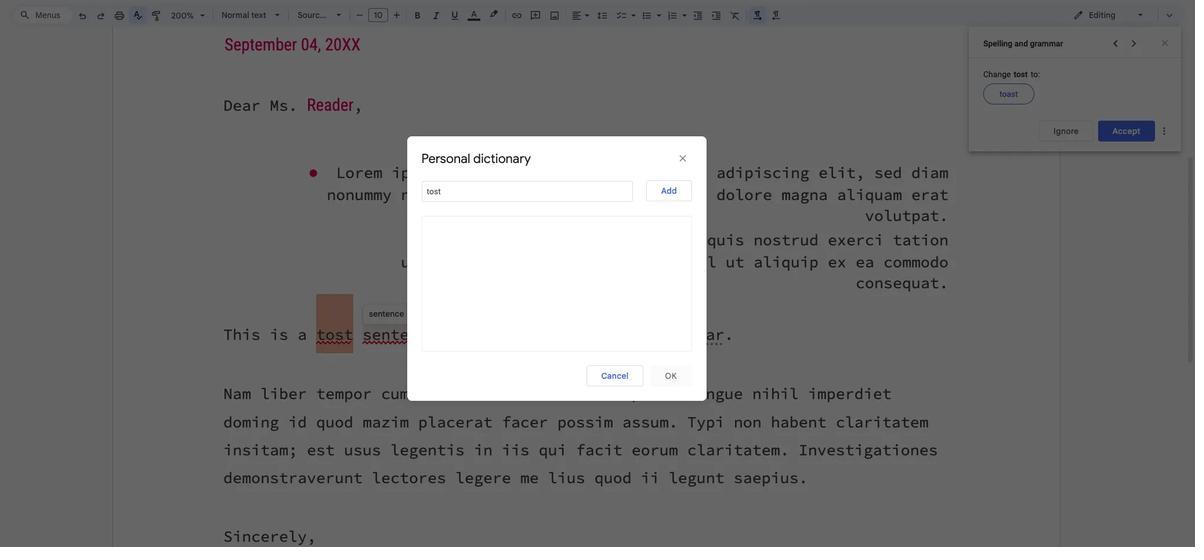 Task type: vqa. For each thing, say whether or not it's contained in the screenshot.
Add a new word text box
yes



Task type: locate. For each thing, give the bounding box(es) containing it.
ok
[[665, 371, 677, 381]]

accept
[[1113, 126, 1141, 136]]

spellcheck options. dialog
[[363, 304, 457, 325]]

personal dictionary dialog
[[407, 136, 706, 401]]

dictionary
[[473, 151, 531, 166]]

toast
[[1000, 89, 1018, 99]]

ok button
[[650, 365, 692, 386]]

personal dictionary entries.  press delete or backspace to remove words from the dictionary. list box
[[421, 216, 692, 352]]

spelling and grammar
[[983, 39, 1063, 48]]

personal dictionary heading
[[421, 151, 537, 167]]

and
[[1015, 39, 1028, 48]]

main toolbar
[[72, 0, 786, 295]]

personal dictionary
[[421, 151, 531, 166]]

Add a new word text field
[[421, 181, 633, 202]]

cancel
[[601, 371, 629, 381]]

change tost to:
[[983, 70, 1040, 79]]

grammar
[[1030, 39, 1063, 48]]

spelling and grammar check dialog
[[969, 27, 1181, 151]]



Task type: describe. For each thing, give the bounding box(es) containing it.
add
[[661, 185, 677, 196]]

change
[[983, 70, 1011, 79]]

sentence
[[369, 309, 404, 319]]

Menus field
[[15, 7, 73, 23]]

spelling
[[983, 39, 1013, 48]]

sentence button
[[365, 307, 408, 321]]

tost
[[1014, 70, 1028, 79]]

personal
[[421, 151, 470, 166]]

ignore
[[1054, 126, 1079, 136]]

ignore button
[[1039, 121, 1093, 142]]

accept button
[[1098, 121, 1155, 142]]

add button
[[646, 180, 692, 201]]

to:
[[1031, 70, 1040, 79]]

toast button
[[983, 84, 1034, 104]]

personal dictionary application
[[0, 0, 1195, 547]]

cancel button
[[587, 365, 643, 386]]



